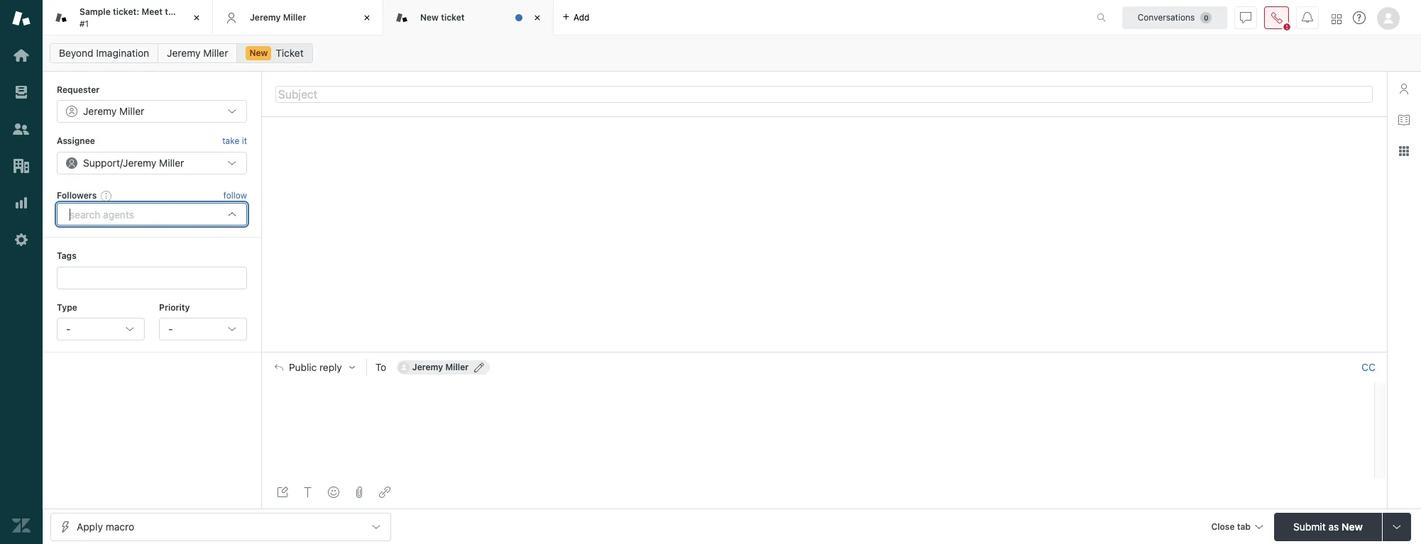 Task type: locate. For each thing, give the bounding box(es) containing it.
2 vertical spatial new
[[1342, 521, 1363, 533]]

1 - from the left
[[66, 323, 71, 335]]

0 horizontal spatial -
[[66, 323, 71, 335]]

1 horizontal spatial new
[[420, 12, 439, 23]]

2 horizontal spatial new
[[1342, 521, 1363, 533]]

- down priority
[[168, 323, 173, 335]]

tabs tab list
[[43, 0, 1082, 36]]

close image inside new ticket tab
[[530, 11, 545, 25]]

assignee element
[[57, 152, 247, 175]]

1 horizontal spatial -
[[168, 323, 173, 335]]

2 - button from the left
[[159, 318, 247, 341]]

1 horizontal spatial close image
[[530, 11, 545, 25]]

Followers field
[[67, 207, 217, 222]]

jeremy
[[250, 12, 281, 23], [167, 47, 201, 59], [83, 105, 117, 117], [123, 157, 156, 169], [412, 362, 443, 373]]

cc button
[[1362, 362, 1376, 374]]

new for new ticket
[[420, 12, 439, 23]]

views image
[[12, 83, 31, 102]]

close tab
[[1212, 522, 1251, 532]]

- button down priority
[[159, 318, 247, 341]]

jeremy miller inside secondary element
[[167, 47, 228, 59]]

- button down type
[[57, 318, 145, 341]]

0 horizontal spatial ticket
[[181, 6, 205, 17]]

support / jeremy miller
[[83, 157, 184, 169]]

button displays agent's chat status as invisible. image
[[1241, 12, 1252, 23]]

new inside secondary element
[[250, 48, 268, 58]]

new inside tab
[[420, 12, 439, 23]]

public
[[289, 362, 317, 374]]

notifications image
[[1302, 12, 1314, 23]]

jeremy miller link
[[158, 43, 237, 63]]

- button for priority
[[159, 318, 247, 341]]

tab containing sample ticket: meet the ticket
[[43, 0, 213, 36]]

miller inside assignee element
[[159, 157, 184, 169]]

-
[[66, 323, 71, 335], [168, 323, 173, 335]]

jeremy down 'requester'
[[83, 105, 117, 117]]

ticket
[[181, 6, 205, 17], [441, 12, 465, 23]]

close image right the
[[190, 11, 204, 25]]

jeremy miller inside requester element
[[83, 105, 144, 117]]

- button
[[57, 318, 145, 341], [159, 318, 247, 341]]

jeremy down the
[[167, 47, 201, 59]]

get started image
[[12, 46, 31, 65]]

jeremy miller down 'requester'
[[83, 105, 144, 117]]

jeremy inside requester element
[[83, 105, 117, 117]]

public reply
[[289, 362, 342, 374]]

add link (cmd k) image
[[379, 487, 391, 498]]

zendesk image
[[12, 517, 31, 535]]

jeremy miller down the
[[167, 47, 228, 59]]

close image
[[190, 11, 204, 25], [530, 11, 545, 25]]

follow button
[[223, 190, 247, 202]]

jeremy inside tab
[[250, 12, 281, 23]]

priority
[[159, 302, 190, 313]]

close
[[1212, 522, 1235, 532]]

format text image
[[303, 487, 314, 498]]

jeremy right support
[[123, 157, 156, 169]]

jeremy inside assignee element
[[123, 157, 156, 169]]

1 horizontal spatial ticket
[[441, 12, 465, 23]]

close image inside tab
[[190, 11, 204, 25]]

- for priority
[[168, 323, 173, 335]]

1 - button from the left
[[57, 318, 145, 341]]

0 vertical spatial new
[[420, 12, 439, 23]]

jeremy miller
[[250, 12, 306, 23], [167, 47, 228, 59], [83, 105, 144, 117], [412, 362, 469, 373]]

reply
[[320, 362, 342, 374]]

zendesk support image
[[12, 9, 31, 28]]

macro
[[106, 521, 134, 533]]

new right close image
[[420, 12, 439, 23]]

0 horizontal spatial close image
[[190, 11, 204, 25]]

meet
[[142, 6, 163, 17]]

1 horizontal spatial - button
[[159, 318, 247, 341]]

sample
[[80, 6, 111, 17]]

close tab button
[[1205, 513, 1269, 544]]

organizations image
[[12, 157, 31, 175]]

take
[[222, 136, 240, 147]]

beyond imagination link
[[50, 43, 158, 63]]

miller
[[283, 12, 306, 23], [203, 47, 228, 59], [119, 105, 144, 117], [159, 157, 184, 169], [446, 362, 469, 373]]

2 - from the left
[[168, 323, 173, 335]]

admin image
[[12, 231, 31, 249]]

- button for type
[[57, 318, 145, 341]]

new right as
[[1342, 521, 1363, 533]]

2 close image from the left
[[530, 11, 545, 25]]

followers
[[57, 190, 97, 201]]

0 horizontal spatial new
[[250, 48, 268, 58]]

tab
[[43, 0, 213, 36]]

jeremy miller up "ticket"
[[250, 12, 306, 23]]

- down type
[[66, 323, 71, 335]]

add
[[574, 12, 590, 22]]

assignee
[[57, 136, 95, 147]]

0 horizontal spatial - button
[[57, 318, 145, 341]]

new left "ticket"
[[250, 48, 268, 58]]

jeremy inside secondary element
[[167, 47, 201, 59]]

take it
[[222, 136, 247, 147]]

close image left add dropdown button
[[530, 11, 545, 25]]

tags
[[57, 251, 77, 261]]

ticket inside sample ticket: meet the ticket #1
[[181, 6, 205, 17]]

jeremy right millerjeremy500@gmail.com icon
[[412, 362, 443, 373]]

miller inside requester element
[[119, 105, 144, 117]]

it
[[242, 136, 247, 147]]

1 close image from the left
[[190, 11, 204, 25]]

new
[[420, 12, 439, 23], [250, 48, 268, 58], [1342, 521, 1363, 533]]

jeremy up "ticket"
[[250, 12, 281, 23]]

displays possible ticket submission types image
[[1392, 522, 1403, 533]]

submit
[[1294, 521, 1326, 533]]

1 vertical spatial new
[[250, 48, 268, 58]]

requester
[[57, 85, 100, 95]]

ticket:
[[113, 6, 139, 17]]

- for type
[[66, 323, 71, 335]]

to
[[375, 362, 386, 374]]

miller inside secondary element
[[203, 47, 228, 59]]



Task type: describe. For each thing, give the bounding box(es) containing it.
Subject field
[[276, 86, 1373, 103]]

follow
[[223, 190, 247, 201]]

#1
[[80, 18, 89, 29]]

secondary element
[[43, 39, 1422, 67]]

customers image
[[12, 120, 31, 138]]

apply macro
[[77, 521, 134, 533]]

millerjeremy500@gmail.com image
[[398, 362, 410, 374]]

knowledge image
[[1399, 114, 1410, 126]]

edit user image
[[475, 363, 484, 373]]

add button
[[554, 0, 598, 35]]

info on adding followers image
[[101, 190, 112, 202]]

sample ticket: meet the ticket #1
[[80, 6, 205, 29]]

requester element
[[57, 100, 247, 123]]

insert emojis image
[[328, 487, 339, 498]]

reporting image
[[12, 194, 31, 212]]

beyond
[[59, 47, 93, 59]]

draft mode image
[[277, 487, 288, 498]]

apply
[[77, 521, 103, 533]]

jeremy miller tab
[[213, 0, 383, 36]]

main element
[[0, 0, 43, 545]]

apps image
[[1399, 146, 1410, 157]]

jeremy miller inside tab
[[250, 12, 306, 23]]

new ticket
[[420, 12, 465, 23]]

/
[[120, 157, 123, 169]]

conversations button
[[1123, 6, 1228, 29]]

type
[[57, 302, 77, 313]]

new ticket tab
[[383, 0, 554, 36]]

jeremy miller right millerjeremy500@gmail.com icon
[[412, 362, 469, 373]]

followers element
[[57, 203, 247, 226]]

close image
[[360, 11, 374, 25]]

submit as new
[[1294, 521, 1363, 533]]

zendesk products image
[[1332, 14, 1342, 24]]

tab
[[1238, 522, 1251, 532]]

as
[[1329, 521, 1339, 533]]

minimize composer image
[[819, 347, 830, 358]]

cc
[[1362, 362, 1376, 374]]

Tags field
[[67, 271, 234, 285]]

ticket
[[276, 47, 304, 59]]

imagination
[[96, 47, 149, 59]]

take it button
[[222, 134, 247, 149]]

get help image
[[1353, 11, 1366, 24]]

add attachment image
[[354, 487, 365, 498]]

conversations
[[1138, 12, 1195, 22]]

support
[[83, 157, 120, 169]]

public reply button
[[262, 353, 366, 383]]

new for new
[[250, 48, 268, 58]]

ticket inside tab
[[441, 12, 465, 23]]

miller inside tab
[[283, 12, 306, 23]]

customer context image
[[1399, 83, 1410, 94]]

the
[[165, 6, 179, 17]]

beyond imagination
[[59, 47, 149, 59]]



Task type: vqa. For each thing, say whether or not it's contained in the screenshot.
min related to Reporting and analytics
no



